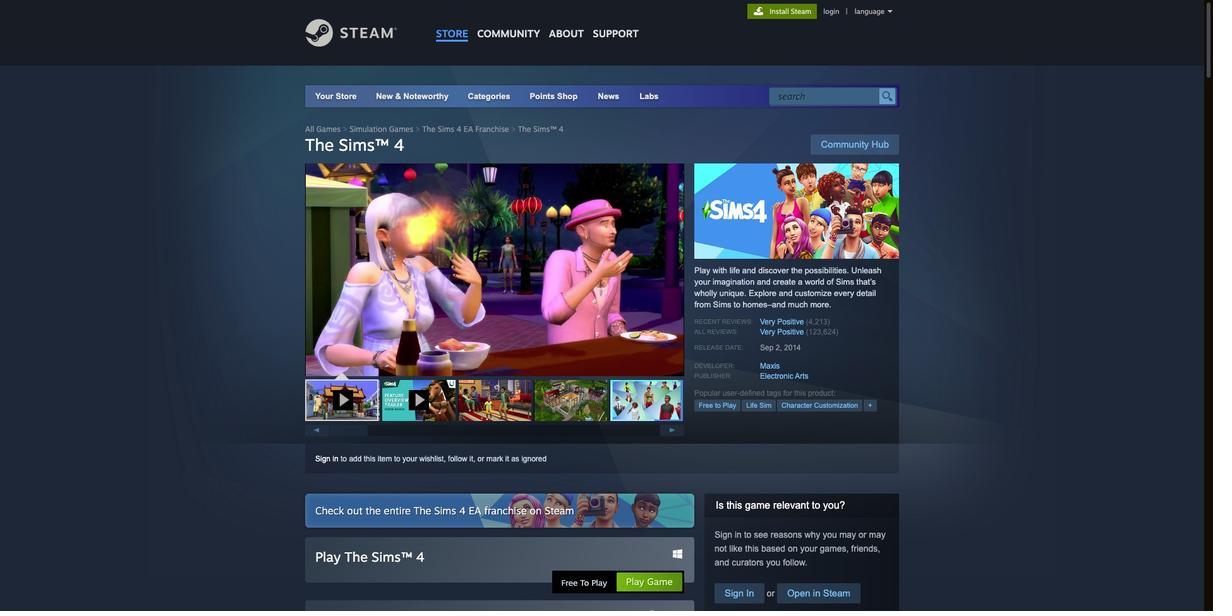 Task type: vqa. For each thing, say whether or not it's contained in the screenshot.
INCLUDES for Includes 96 Steam Achievements
no



Task type: locate. For each thing, give the bounding box(es) containing it.
to down popular
[[715, 402, 721, 409]]

0 horizontal spatial free
[[561, 578, 578, 588]]

the up a
[[791, 266, 803, 275]]

or right it,
[[478, 455, 484, 464]]

the sims™ 4 link
[[518, 124, 564, 134]]

this right "is"
[[727, 500, 742, 511]]

sign for sign in
[[725, 588, 744, 599]]

1 vertical spatial positive
[[777, 328, 804, 337]]

all reviews:
[[694, 329, 738, 336]]

0 horizontal spatial in
[[333, 455, 338, 464]]

2 horizontal spatial >
[[511, 124, 516, 134]]

2 positive from the top
[[777, 328, 804, 337]]

or inside sign in to see reasons why you may or may not like this based on your games, friends, and curators you follow.
[[859, 530, 867, 540]]

play left with
[[694, 266, 710, 275]]

steam right franchise
[[545, 505, 574, 517]]

sim
[[760, 402, 772, 409]]

all for all games > simulation games > the sims 4 ea franchise > the sims™ 4
[[305, 124, 314, 134]]

play down the check
[[315, 549, 341, 566]]

1 vertical spatial sims™
[[339, 135, 389, 155]]

to left you?
[[812, 500, 820, 511]]

1 vertical spatial steam
[[545, 505, 574, 517]]

1 vertical spatial in
[[735, 530, 742, 540]]

1 may from the left
[[840, 530, 856, 540]]

2 vertical spatial steam
[[823, 588, 850, 599]]

on up follow.
[[788, 544, 798, 554]]

1 horizontal spatial may
[[869, 530, 886, 540]]

0 vertical spatial ea
[[464, 124, 473, 134]]

character
[[782, 402, 812, 409]]

install
[[770, 7, 789, 16]]

play inside 'link'
[[626, 576, 644, 588]]

0 horizontal spatial your
[[403, 455, 417, 464]]

sims™ down entire
[[372, 549, 412, 566]]

2 horizontal spatial or
[[859, 530, 867, 540]]

your
[[694, 277, 710, 287], [403, 455, 417, 464], [800, 544, 817, 554]]

1 horizontal spatial free
[[699, 402, 713, 409]]

all games link
[[305, 124, 341, 134]]

positive for (4,213)
[[777, 318, 804, 327]]

play the sims™ 4
[[315, 549, 425, 566]]

or right "in"
[[764, 589, 777, 599]]

community link
[[473, 0, 545, 46]]

electronic
[[760, 372, 793, 381]]

positive
[[777, 318, 804, 327], [777, 328, 804, 337]]

a
[[798, 277, 803, 287]]

all
[[305, 124, 314, 134], [694, 329, 705, 336]]

0 vertical spatial your
[[694, 277, 710, 287]]

1 vertical spatial reviews:
[[707, 329, 738, 336]]

noteworthy
[[403, 92, 449, 101]]

1 horizontal spatial in
[[735, 530, 742, 540]]

0 horizontal spatial on
[[530, 505, 542, 517]]

life
[[746, 402, 758, 409]]

maxis
[[760, 362, 780, 371]]

your up wholly
[[694, 277, 710, 287]]

account menu navigation
[[748, 4, 899, 19]]

0 horizontal spatial games
[[316, 124, 341, 134]]

sign left "add"
[[315, 455, 330, 464]]

recent reviews:
[[694, 318, 753, 325]]

1 > from the left
[[343, 124, 347, 134]]

0 vertical spatial the
[[791, 266, 803, 275]]

categories link
[[468, 92, 510, 101]]

reviews: down recent reviews:
[[707, 329, 738, 336]]

very down homes–and
[[760, 318, 775, 327]]

2 may from the left
[[869, 530, 886, 540]]

the right entire
[[414, 505, 431, 517]]

like
[[729, 544, 743, 554]]

2 vertical spatial sims™
[[372, 549, 412, 566]]

to down unique.
[[734, 300, 741, 310]]

free for free to play
[[561, 578, 578, 588]]

sign inside sign in link
[[725, 588, 744, 599]]

games right simulation
[[389, 124, 413, 134]]

to left see
[[744, 530, 752, 540]]

you up games,
[[823, 530, 837, 540]]

2 vertical spatial in
[[813, 588, 820, 599]]

it
[[505, 455, 509, 464]]

2 vertical spatial or
[[764, 589, 777, 599]]

(4,213)
[[806, 318, 830, 327]]

to right "item"
[[394, 455, 400, 464]]

sign inside sign in to see reasons why you may or may not like this based on your games, friends, and curators you follow.
[[715, 530, 732, 540]]

1 horizontal spatial all
[[694, 329, 705, 336]]

the down all games link
[[305, 135, 334, 155]]

is this game relevant to you?
[[716, 500, 845, 511]]

steam inside install steam link
[[791, 7, 811, 16]]

to
[[580, 578, 589, 588]]

sign left "in"
[[725, 588, 744, 599]]

steam right open
[[823, 588, 850, 599]]

check out the entire the sims 4 ea franchise on steam link
[[305, 494, 694, 528]]

or up friends,
[[859, 530, 867, 540]]

community
[[821, 139, 869, 150]]

reviews: up all reviews:
[[722, 318, 753, 325]]

2 horizontal spatial steam
[[823, 588, 850, 599]]

0 vertical spatial reviews:
[[722, 318, 753, 325]]

hub
[[872, 139, 889, 150]]

language
[[855, 7, 885, 16]]

follow.
[[783, 558, 808, 568]]

as
[[511, 455, 519, 464]]

2 vertical spatial sign
[[725, 588, 744, 599]]

play for play the sims™ 4
[[315, 549, 341, 566]]

date:
[[725, 344, 743, 351]]

1 positive from the top
[[777, 318, 804, 327]]

0 vertical spatial positive
[[777, 318, 804, 327]]

0 vertical spatial all
[[305, 124, 314, 134]]

on right franchise
[[530, 505, 542, 517]]

0 horizontal spatial you
[[766, 558, 781, 568]]

free left 'to'
[[561, 578, 578, 588]]

play left game
[[626, 576, 644, 588]]

1 vertical spatial on
[[788, 544, 798, 554]]

2 vertical spatial your
[[800, 544, 817, 554]]

may
[[840, 530, 856, 540], [869, 530, 886, 540]]

sims
[[438, 124, 454, 134], [836, 277, 854, 287], [713, 300, 731, 310], [434, 505, 456, 517]]

sign in to add this item to your wishlist, follow it, or mark it as ignored
[[315, 455, 547, 464]]

your left wishlist,
[[403, 455, 417, 464]]

categories
[[468, 92, 510, 101]]

2 very from the top
[[760, 328, 775, 337]]

the down noteworthy
[[422, 124, 435, 134]]

sims down unique.
[[713, 300, 731, 310]]

steam
[[791, 7, 811, 16], [545, 505, 574, 517], [823, 588, 850, 599]]

sims up every
[[836, 277, 854, 287]]

0 horizontal spatial >
[[343, 124, 347, 134]]

in up like
[[735, 530, 742, 540]]

1 very from the top
[[760, 318, 775, 327]]

defined
[[740, 389, 765, 398]]

0 vertical spatial in
[[333, 455, 338, 464]]

reviews: for very positive (123,624)
[[707, 329, 738, 336]]

support
[[593, 27, 639, 40]]

1 vertical spatial very
[[760, 328, 775, 337]]

search search field
[[778, 88, 876, 105]]

link to the steam homepage image
[[305, 19, 416, 47]]

new
[[376, 92, 393, 101]]

the sims™ 4
[[305, 135, 404, 155]]

this right for
[[794, 389, 806, 398]]

0 horizontal spatial may
[[840, 530, 856, 540]]

(123,624)
[[806, 328, 839, 337]]

free down popular
[[699, 402, 713, 409]]

sep
[[760, 344, 774, 353]]

1 vertical spatial all
[[694, 329, 705, 336]]

0 vertical spatial free
[[699, 402, 713, 409]]

steam inside check out the entire the sims 4 ea franchise on steam link
[[545, 505, 574, 517]]

may up games,
[[840, 530, 856, 540]]

0 vertical spatial steam
[[791, 7, 811, 16]]

your inside the "play with life and discover the possibilities. unleash your imagination and create a world of sims that's wholly unique. explore and customize every detail from sims to homes–and much more."
[[694, 277, 710, 287]]

to left "add"
[[341, 455, 347, 464]]

4
[[456, 124, 461, 134], [559, 124, 564, 134], [394, 135, 404, 155], [459, 505, 466, 517], [416, 549, 425, 566]]

electronic arts link
[[760, 372, 809, 381]]

0 vertical spatial very
[[760, 318, 775, 327]]

> down new & noteworthy
[[416, 124, 420, 134]]

very
[[760, 318, 775, 327], [760, 328, 775, 337]]

1 horizontal spatial on
[[788, 544, 798, 554]]

and down not
[[715, 558, 729, 568]]

1 horizontal spatial the
[[791, 266, 803, 275]]

sims™ down simulation
[[339, 135, 389, 155]]

1 vertical spatial you
[[766, 558, 781, 568]]

0 vertical spatial sign
[[315, 455, 330, 464]]

the right out
[[366, 505, 381, 517]]

sims™
[[533, 124, 557, 134], [339, 135, 389, 155], [372, 549, 412, 566]]

in inside sign in to see reasons why you may or may not like this based on your games, friends, and curators you follow.
[[735, 530, 742, 540]]

in for sign in to see reasons why you may or may not like this based on your games, friends, and curators you follow.
[[735, 530, 742, 540]]

ea
[[464, 124, 473, 134], [469, 505, 481, 517]]

play inside the "play with life and discover the possibilities. unleash your imagination and create a world of sims that's wholly unique. explore and customize every detail from sims to homes–and much more."
[[694, 266, 710, 275]]

your store link
[[315, 92, 357, 101]]

1 games from the left
[[316, 124, 341, 134]]

1 horizontal spatial games
[[389, 124, 413, 134]]

detail
[[856, 289, 876, 298]]

unique.
[[720, 289, 746, 298]]

> up the sims™ 4 in the top left of the page
[[343, 124, 347, 134]]

games up the sims™ 4 in the top left of the page
[[316, 124, 341, 134]]

franchise
[[475, 124, 509, 134]]

you?
[[823, 500, 845, 511]]

> right franchise
[[511, 124, 516, 134]]

0 horizontal spatial the
[[366, 505, 381, 517]]

play right 'to'
[[591, 578, 607, 588]]

points
[[530, 92, 555, 101]]

positive up very positive (123,624)
[[777, 318, 804, 327]]

1 horizontal spatial steam
[[791, 7, 811, 16]]

may up friends,
[[869, 530, 886, 540]]

your inside sign in to see reasons why you may or may not like this based on your games, friends, and curators you follow.
[[800, 544, 817, 554]]

reasons
[[771, 530, 802, 540]]

2 horizontal spatial your
[[800, 544, 817, 554]]

1 horizontal spatial >
[[416, 124, 420, 134]]

steam right install
[[791, 7, 811, 16]]

free
[[699, 402, 713, 409], [561, 578, 578, 588]]

community
[[477, 27, 540, 40]]

open in steam link
[[777, 584, 861, 604]]

2 horizontal spatial in
[[813, 588, 820, 599]]

with
[[713, 266, 727, 275]]

and
[[742, 266, 756, 275], [757, 277, 771, 287], [779, 289, 793, 298], [715, 558, 729, 568]]

the sims 4 ea franchise link
[[422, 124, 509, 134]]

sims™ down the points
[[533, 124, 557, 134]]

install steam
[[770, 7, 811, 16]]

discover
[[758, 266, 789, 275]]

your down why
[[800, 544, 817, 554]]

this up curators
[[745, 544, 759, 554]]

1 vertical spatial free
[[561, 578, 578, 588]]

0 horizontal spatial or
[[478, 455, 484, 464]]

0 horizontal spatial steam
[[545, 505, 574, 517]]

is
[[716, 500, 724, 511]]

in left "add"
[[333, 455, 338, 464]]

None search field
[[769, 87, 897, 106]]

ignored
[[521, 455, 547, 464]]

all up the sims™ 4 in the top left of the page
[[305, 124, 314, 134]]

in right open
[[813, 588, 820, 599]]

positive down very positive (4,213)
[[777, 328, 804, 337]]

curators
[[732, 558, 764, 568]]

new & noteworthy link
[[376, 92, 449, 101]]

1 vertical spatial sign
[[715, 530, 732, 540]]

1 vertical spatial your
[[403, 455, 417, 464]]

very up the sep on the right bottom of the page
[[760, 328, 775, 337]]

1 horizontal spatial your
[[694, 277, 710, 287]]

login
[[823, 7, 839, 16]]

to
[[734, 300, 741, 310], [715, 402, 721, 409], [341, 455, 347, 464], [394, 455, 400, 464], [812, 500, 820, 511], [744, 530, 752, 540]]

all down recent on the right of the page
[[694, 329, 705, 336]]

1 vertical spatial or
[[859, 530, 867, 540]]

1 horizontal spatial you
[[823, 530, 837, 540]]

you down based
[[766, 558, 781, 568]]

1 horizontal spatial or
[[764, 589, 777, 599]]

of
[[827, 277, 834, 287]]

in for open in steam
[[813, 588, 820, 599]]

sign up not
[[715, 530, 732, 540]]

imagination
[[713, 277, 755, 287]]

from
[[694, 300, 711, 310]]

0 horizontal spatial all
[[305, 124, 314, 134]]



Task type: describe. For each thing, give the bounding box(es) containing it.
item
[[378, 455, 392, 464]]

0 vertical spatial or
[[478, 455, 484, 464]]

free for free to play
[[699, 402, 713, 409]]

tags
[[767, 389, 781, 398]]

sign for sign in to add this item to your wishlist, follow it, or mark it as ignored
[[315, 455, 330, 464]]

free to play
[[561, 578, 607, 588]]

unleash
[[851, 266, 882, 275]]

2014
[[784, 344, 801, 353]]

wishlist,
[[419, 455, 446, 464]]

login | language
[[823, 7, 885, 16]]

2 games from the left
[[389, 124, 413, 134]]

play for play with life and discover the possibilities. unleash your imagination and create a world of sims that's wholly unique. explore and customize every detail from sims to homes–and much more.
[[694, 266, 710, 275]]

play game
[[626, 576, 673, 588]]

0 vertical spatial you
[[823, 530, 837, 540]]

game
[[647, 576, 673, 588]]

product:
[[808, 389, 836, 398]]

sign in
[[725, 588, 754, 599]]

community hub
[[821, 139, 889, 150]]

your
[[315, 92, 333, 101]]

|
[[846, 7, 848, 16]]

on inside sign in to see reasons why you may or may not like this based on your games, friends, and curators you follow.
[[788, 544, 798, 554]]

the inside the "play with life and discover the possibilities. unleash your imagination and create a world of sims that's wholly unique. explore and customize every detail from sims to homes–and much more."
[[791, 266, 803, 275]]

user-
[[723, 389, 740, 398]]

maxis link
[[760, 362, 780, 371]]

support link
[[588, 0, 643, 43]]

1 vertical spatial ea
[[469, 505, 481, 517]]

customization
[[814, 402, 858, 409]]

&
[[395, 92, 401, 101]]

release
[[694, 344, 724, 351]]

mark
[[486, 455, 503, 464]]

sims right entire
[[434, 505, 456, 517]]

2,
[[776, 344, 782, 353]]

shop
[[557, 92, 578, 101]]

sign for sign in to see reasons why you may or may not like this based on your games, friends, and curators you follow.
[[715, 530, 732, 540]]

and inside sign in to see reasons why you may or may not like this based on your games, friends, and curators you follow.
[[715, 558, 729, 568]]

about
[[549, 27, 584, 40]]

sims down noteworthy
[[438, 124, 454, 134]]

based
[[761, 544, 785, 554]]

developer:
[[694, 363, 735, 370]]

why
[[805, 530, 820, 540]]

1 vertical spatial the
[[366, 505, 381, 517]]

this right "add"
[[364, 455, 376, 464]]

the right franchise
[[518, 124, 531, 134]]

all for all reviews:
[[694, 329, 705, 336]]

not
[[715, 544, 727, 554]]

life
[[730, 266, 740, 275]]

life sim
[[746, 402, 772, 409]]

play down user-
[[723, 402, 736, 409]]

labs
[[640, 92, 659, 101]]

friends,
[[851, 544, 880, 554]]

play game link
[[616, 572, 683, 593]]

character customization link
[[777, 400, 863, 412]]

0 vertical spatial on
[[530, 505, 542, 517]]

free to play link
[[694, 400, 741, 412]]

life sim link
[[742, 400, 776, 412]]

+
[[868, 402, 872, 409]]

popular
[[694, 389, 721, 398]]

games,
[[820, 544, 849, 554]]

store
[[436, 27, 468, 40]]

steam inside open in steam link
[[823, 588, 850, 599]]

reviews: for very positive (4,213)
[[722, 318, 753, 325]]

global menu navigation
[[432, 0, 643, 46]]

this inside sign in to see reasons why you may or may not like this based on your games, friends, and curators you follow.
[[745, 544, 759, 554]]

and up explore
[[757, 277, 771, 287]]

sign in link
[[315, 455, 338, 464]]

very positive (4,213)
[[760, 318, 830, 327]]

points shop
[[530, 92, 578, 101]]

it,
[[470, 455, 475, 464]]

character customization
[[782, 402, 858, 409]]

2 > from the left
[[416, 124, 420, 134]]

sign in to see reasons why you may or may not like this based on your games, friends, and curators you follow.
[[715, 530, 886, 568]]

open
[[787, 588, 810, 599]]

relevant
[[773, 500, 809, 511]]

out
[[347, 505, 363, 517]]

explore
[[749, 289, 777, 298]]

in for sign in to add this item to your wishlist, follow it, or mark it as ignored
[[333, 455, 338, 464]]

wholly
[[694, 289, 717, 298]]

0 vertical spatial sims™
[[533, 124, 557, 134]]

labs link
[[629, 85, 669, 107]]

very for very positive (4,213)
[[760, 318, 775, 327]]

simulation games link
[[350, 124, 413, 134]]

play for play game
[[626, 576, 644, 588]]

to inside free to play link
[[715, 402, 721, 409]]

arts
[[795, 372, 809, 381]]

that's
[[856, 277, 876, 287]]

the down out
[[345, 549, 368, 566]]

community hub link
[[811, 135, 899, 155]]

and down create
[[779, 289, 793, 298]]

every
[[834, 289, 854, 298]]

3 > from the left
[[511, 124, 516, 134]]

login link
[[821, 7, 842, 16]]

very for very positive (123,624)
[[760, 328, 775, 337]]

all games > simulation games > the sims 4 ea franchise > the sims™ 4
[[305, 124, 564, 134]]

new & noteworthy
[[376, 92, 449, 101]]

install steam link
[[748, 4, 817, 19]]

open in steam
[[787, 588, 850, 599]]

and right life
[[742, 266, 756, 275]]

check
[[315, 505, 344, 517]]

positive for (123,624)
[[777, 328, 804, 337]]

to inside sign in to see reasons why you may or may not like this based on your games, friends, and curators you follow.
[[744, 530, 752, 540]]

see
[[754, 530, 768, 540]]

store
[[336, 92, 357, 101]]

sign in link
[[715, 584, 764, 604]]

about link
[[545, 0, 588, 43]]

possibilities.
[[805, 266, 849, 275]]

more.
[[810, 300, 831, 310]]

news link
[[588, 85, 629, 107]]

create
[[773, 277, 796, 287]]

to inside the "play with life and discover the possibilities. unleash your imagination and create a world of sims that's wholly unique. explore and customize every detail from sims to homes–and much more."
[[734, 300, 741, 310]]

release date:
[[694, 344, 743, 351]]

very positive (123,624)
[[760, 328, 839, 337]]



